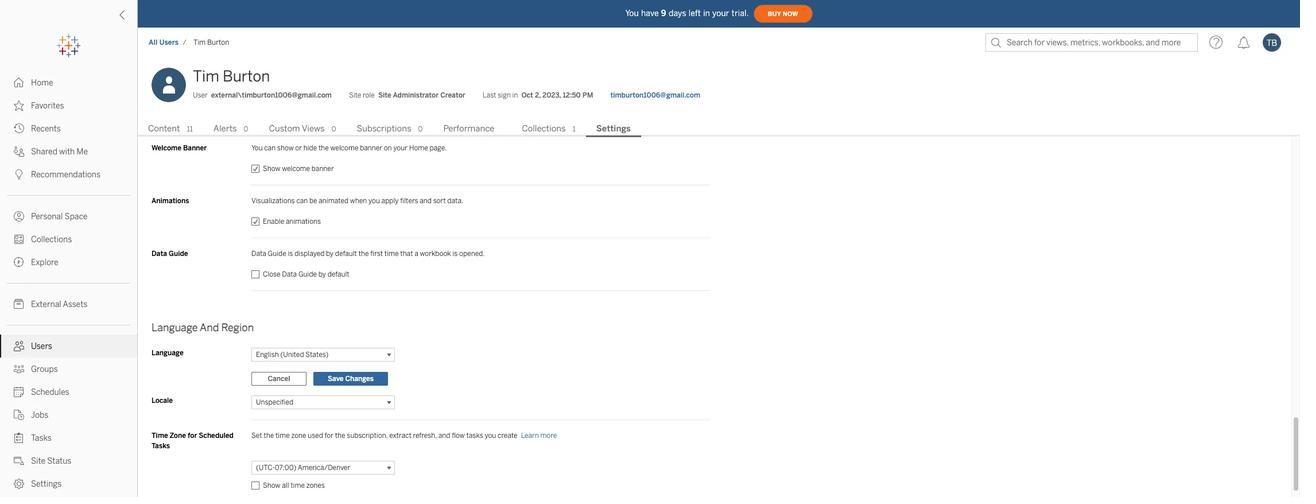 Task type: describe. For each thing, give the bounding box(es) containing it.
last
[[483, 91, 496, 99]]

tasks
[[466, 432, 483, 440]]

show for show all time zones
[[263, 481, 280, 490]]

english
[[256, 351, 279, 359]]

assets
[[63, 300, 87, 309]]

set the time zone used for the subscription, extract refresh, and flow tasks you create learn more
[[251, 432, 557, 440]]

shared with me
[[31, 147, 88, 157]]

language for language
[[152, 349, 184, 357]]

the right used
[[335, 432, 345, 440]]

banner
[[183, 144, 207, 152]]

custom views
[[269, 123, 325, 134]]

users link
[[0, 335, 137, 358]]

by text only_f5he34f image for groups
[[14, 364, 24, 374]]

site for site status
[[31, 456, 45, 466]]

and
[[200, 321, 219, 334]]

2 horizontal spatial guide
[[298, 270, 317, 278]]

english (united states) button
[[251, 348, 395, 361]]

by text only_f5he34f image for home
[[14, 78, 24, 88]]

by text only_f5he34f image for tasks
[[14, 433, 24, 443]]

0 vertical spatial tim
[[193, 38, 206, 47]]

data for data guide is displayed by default the first time that a workbook is opened.
[[251, 250, 266, 258]]

used
[[308, 432, 323, 440]]

personal
[[31, 212, 63, 222]]

close
[[263, 270, 281, 278]]

save changes
[[328, 375, 374, 383]]

left
[[689, 8, 701, 18]]

settings link
[[0, 472, 137, 495]]

create
[[498, 432, 518, 440]]

recommendations
[[31, 170, 101, 180]]

recents
[[31, 124, 61, 134]]

1 vertical spatial and
[[438, 432, 450, 440]]

cancel button
[[251, 372, 307, 386]]

for inside time zone for scheduled tasks
[[188, 432, 197, 440]]

buy now button
[[754, 5, 813, 23]]

personal space
[[31, 212, 87, 222]]

space
[[65, 212, 87, 222]]

9
[[661, 8, 666, 18]]

zone
[[170, 432, 186, 440]]

groups
[[31, 365, 58, 374]]

visualizations
[[251, 197, 295, 205]]

(united
[[280, 351, 304, 359]]

2,
[[535, 91, 541, 99]]

language and region
[[152, 321, 254, 334]]

tasks inside main navigation. press the up and down arrow keys to access links. element
[[31, 433, 52, 443]]

data for data guide
[[152, 250, 167, 258]]

timburton1006@gmail.com link
[[611, 90, 700, 100]]

user
[[193, 91, 208, 99]]

2 for from the left
[[325, 432, 334, 440]]

1 is from the left
[[288, 250, 293, 258]]

2 horizontal spatial data
[[282, 270, 297, 278]]

tasks inside time zone for scheduled tasks
[[152, 442, 170, 450]]

creator
[[440, 91, 465, 99]]

save
[[328, 375, 344, 383]]

time for zones
[[291, 481, 305, 490]]

(utc-
[[256, 464, 275, 472]]

home link
[[0, 71, 137, 94]]

0 for alerts
[[244, 125, 248, 133]]

all users link
[[148, 38, 179, 47]]

zone
[[291, 432, 306, 440]]

cancel
[[268, 375, 290, 383]]

america/denver
[[298, 464, 350, 472]]

jobs link
[[0, 404, 137, 427]]

burton inside main content
[[223, 67, 270, 86]]

close data guide by default
[[263, 270, 349, 278]]

schedules link
[[0, 381, 137, 404]]

oct
[[522, 91, 533, 99]]

data.
[[447, 197, 463, 205]]

tim burton main content
[[138, 40, 1300, 497]]

a
[[415, 250, 418, 258]]

all
[[282, 481, 289, 490]]

with
[[59, 147, 75, 157]]

0 vertical spatial default
[[335, 250, 357, 258]]

me
[[77, 147, 88, 157]]

personal space link
[[0, 205, 137, 228]]

collections link
[[0, 228, 137, 251]]

region
[[221, 321, 254, 334]]

guide for data guide
[[169, 250, 188, 258]]

tim burton element
[[190, 38, 233, 47]]

by text only_f5he34f image for recommendations
[[14, 169, 24, 180]]

external assets
[[31, 300, 87, 309]]

(utc-07:00) america/denver button
[[251, 461, 395, 475]]

sub-spaces tab list
[[138, 122, 1300, 137]]

extract
[[389, 432, 412, 440]]

on
[[384, 144, 392, 152]]

enable
[[263, 217, 284, 225]]

first
[[370, 250, 383, 258]]

collections inside 'link'
[[31, 235, 72, 245]]

your inside tim burton main content
[[393, 144, 408, 152]]

favorites
[[31, 101, 64, 111]]

shared
[[31, 147, 57, 157]]

2 horizontal spatial site
[[378, 91, 391, 99]]

buy now
[[768, 10, 798, 18]]

collections inside sub-spaces tab list
[[522, 123, 566, 134]]

external assets link
[[0, 293, 137, 316]]

more
[[540, 432, 557, 440]]

1 horizontal spatial welcome
[[330, 144, 359, 152]]

when
[[350, 197, 367, 205]]

the left first
[[359, 250, 369, 258]]

now
[[783, 10, 798, 18]]

by text only_f5he34f image for recents
[[14, 123, 24, 134]]

explore
[[31, 258, 58, 268]]

by text only_f5he34f image for users
[[14, 341, 24, 351]]

buy
[[768, 10, 781, 18]]

animations
[[152, 197, 189, 205]]

settings inside main navigation. press the up and down arrow keys to access links. element
[[31, 479, 62, 489]]

site status
[[31, 456, 71, 466]]

explore link
[[0, 251, 137, 274]]

workbook
[[420, 250, 451, 258]]

administrator
[[393, 91, 439, 99]]

1 horizontal spatial in
[[703, 8, 710, 18]]

home inside tim burton main content
[[409, 144, 428, 152]]

by text only_f5he34f image for external assets
[[14, 299, 24, 309]]

enable animations
[[263, 217, 321, 225]]

settings inside sub-spaces tab list
[[596, 123, 631, 134]]

11
[[187, 125, 193, 133]]

in inside tim burton main content
[[512, 91, 518, 99]]

1 vertical spatial banner
[[312, 165, 334, 173]]

by text only_f5he34f image for jobs
[[14, 410, 24, 420]]



Task type: vqa. For each thing, say whether or not it's contained in the screenshot.
rightmost Users
yes



Task type: locate. For each thing, give the bounding box(es) containing it.
welcome right hide
[[330, 144, 359, 152]]

0 vertical spatial welcome
[[330, 144, 359, 152]]

2 0 from the left
[[332, 125, 336, 133]]

3 0 from the left
[[418, 125, 423, 133]]

0 horizontal spatial guide
[[169, 250, 188, 258]]

that
[[400, 250, 413, 258]]

sort
[[433, 197, 446, 205]]

0 vertical spatial language
[[152, 321, 198, 334]]

0 horizontal spatial users
[[31, 342, 52, 351]]

home
[[31, 78, 53, 88], [409, 144, 428, 152]]

0 horizontal spatial you
[[369, 197, 380, 205]]

5 by text only_f5he34f image from the top
[[14, 257, 24, 268]]

by text only_f5he34f image inside home "link"
[[14, 78, 24, 88]]

jobs
[[31, 410, 48, 420]]

users left "/"
[[159, 38, 179, 47]]

for right used
[[325, 432, 334, 440]]

by text only_f5he34f image
[[14, 123, 24, 134], [14, 146, 24, 157], [14, 169, 24, 180], [14, 299, 24, 309], [14, 341, 24, 351], [14, 387, 24, 397], [14, 410, 24, 420], [14, 433, 24, 443], [14, 456, 24, 466]]

tim burton right "/"
[[193, 38, 229, 47]]

1 horizontal spatial you
[[485, 432, 496, 440]]

by text only_f5he34f image left shared
[[14, 146, 24, 157]]

filters
[[400, 197, 418, 205]]

8 by text only_f5he34f image from the top
[[14, 433, 24, 443]]

1 by text only_f5he34f image from the top
[[14, 123, 24, 134]]

1 vertical spatial time
[[276, 432, 290, 440]]

for right zone
[[188, 432, 197, 440]]

7 by text only_f5he34f image from the top
[[14, 479, 24, 489]]

days
[[669, 8, 686, 18]]

by text only_f5he34f image up 'favorites' link at the left top of the page
[[14, 78, 24, 88]]

time left zone
[[276, 432, 290, 440]]

by text only_f5he34f image for shared with me
[[14, 146, 24, 157]]

1 horizontal spatial guide
[[268, 250, 286, 258]]

0 horizontal spatial 0
[[244, 125, 248, 133]]

is left displayed
[[288, 250, 293, 258]]

0 horizontal spatial time
[[276, 432, 290, 440]]

your right "on"
[[393, 144, 408, 152]]

data down animations
[[152, 250, 167, 258]]

1 horizontal spatial banner
[[360, 144, 382, 152]]

0 vertical spatial time
[[385, 250, 399, 258]]

by text only_f5he34f image for collections
[[14, 234, 24, 245]]

1 vertical spatial in
[[512, 91, 518, 99]]

welcome down or
[[282, 165, 310, 173]]

by text only_f5he34f image down personal space link
[[14, 234, 24, 245]]

and left sort
[[420, 197, 432, 205]]

by text only_f5he34f image for settings
[[14, 479, 24, 489]]

1 horizontal spatial is
[[453, 250, 458, 258]]

burton right "/"
[[207, 38, 229, 47]]

views
[[302, 123, 325, 134]]

by text only_f5he34f image for site status
[[14, 456, 24, 466]]

by text only_f5he34f image inside 'favorites' link
[[14, 100, 24, 111]]

1 horizontal spatial time
[[291, 481, 305, 490]]

language down language and region
[[152, 349, 184, 357]]

you right when
[[369, 197, 380, 205]]

can for you
[[264, 144, 276, 152]]

settings right 1
[[596, 123, 631, 134]]

1 horizontal spatial tasks
[[152, 442, 170, 450]]

1 horizontal spatial data
[[251, 250, 266, 258]]

0 horizontal spatial you
[[251, 144, 263, 152]]

site left the status
[[31, 456, 45, 466]]

by text only_f5he34f image left external
[[14, 299, 24, 309]]

tim right "/"
[[193, 38, 206, 47]]

hide
[[304, 144, 317, 152]]

trial.
[[732, 8, 749, 18]]

guide down displayed
[[298, 270, 317, 278]]

0 vertical spatial can
[[264, 144, 276, 152]]

the right hide
[[319, 144, 329, 152]]

3 by text only_f5he34f image from the top
[[14, 169, 24, 180]]

1 horizontal spatial collections
[[522, 123, 566, 134]]

0 horizontal spatial and
[[420, 197, 432, 205]]

collections left 1
[[522, 123, 566, 134]]

by text only_f5he34f image inside the schedules link
[[14, 387, 24, 397]]

banner
[[360, 144, 382, 152], [312, 165, 334, 173]]

by text only_f5he34f image inside the "recommendations" link
[[14, 169, 24, 180]]

you inside tim burton main content
[[251, 144, 263, 152]]

1
[[573, 125, 576, 133]]

2 show from the top
[[263, 481, 280, 490]]

burton up user external\timburton1006@gmail.com
[[223, 67, 270, 86]]

show down show
[[263, 165, 280, 173]]

0 horizontal spatial banner
[[312, 165, 334, 173]]

by text only_f5he34f image left 'schedules'
[[14, 387, 24, 397]]

0 vertical spatial burton
[[207, 38, 229, 47]]

1 vertical spatial tim burton
[[193, 67, 270, 86]]

0 horizontal spatial by
[[319, 270, 326, 278]]

0 for custom views
[[332, 125, 336, 133]]

custom
[[269, 123, 300, 134]]

1 vertical spatial you
[[485, 432, 496, 440]]

opened.
[[459, 250, 485, 258]]

schedules
[[31, 388, 69, 397]]

4 by text only_f5he34f image from the top
[[14, 234, 24, 245]]

users inside main navigation. press the up and down arrow keys to access links. element
[[31, 342, 52, 351]]

guide down animations
[[169, 250, 188, 258]]

0 vertical spatial show
[[263, 165, 280, 173]]

0 vertical spatial by
[[326, 250, 334, 258]]

1 vertical spatial home
[[409, 144, 428, 152]]

0 right alerts at left top
[[244, 125, 248, 133]]

1 for from the left
[[188, 432, 197, 440]]

can
[[264, 144, 276, 152], [296, 197, 308, 205]]

time right first
[[385, 250, 399, 258]]

time right all
[[291, 481, 305, 490]]

2 horizontal spatial 0
[[418, 125, 423, 133]]

timburton1006@gmail.com
[[611, 91, 700, 99]]

learn more link
[[518, 432, 560, 440]]

can left be
[[296, 197, 308, 205]]

0 horizontal spatial welcome
[[282, 165, 310, 173]]

0 vertical spatial your
[[713, 8, 729, 18]]

by text only_f5he34f image for favorites
[[14, 100, 24, 111]]

in right sign
[[512, 91, 518, 99]]

external
[[31, 300, 61, 309]]

users up the groups
[[31, 342, 52, 351]]

default down 'data guide is displayed by default the first time that a workbook is opened.'
[[328, 270, 349, 278]]

0 vertical spatial banner
[[360, 144, 382, 152]]

user external\timburton1006@gmail.com
[[193, 91, 332, 99]]

by text only_f5he34f image inside "collections" 'link'
[[14, 234, 24, 245]]

apply
[[382, 197, 399, 205]]

you
[[625, 8, 639, 18], [251, 144, 263, 152]]

burton
[[207, 38, 229, 47], [223, 67, 270, 86]]

sign
[[498, 91, 511, 99]]

6 by text only_f5he34f image from the top
[[14, 364, 24, 374]]

unspecified button
[[251, 395, 395, 409]]

1 vertical spatial language
[[152, 349, 184, 357]]

0 vertical spatial users
[[159, 38, 179, 47]]

language left and
[[152, 321, 198, 334]]

groups link
[[0, 358, 137, 381]]

you left have
[[625, 8, 639, 18]]

home up "favorites"
[[31, 78, 53, 88]]

pm
[[583, 91, 593, 99]]

/
[[183, 38, 187, 47]]

by text only_f5he34f image inside settings link
[[14, 479, 24, 489]]

by text only_f5he34f image inside explore link
[[14, 257, 24, 268]]

role
[[363, 91, 375, 99]]

by text only_f5he34f image left site status
[[14, 456, 24, 466]]

0 vertical spatial collections
[[522, 123, 566, 134]]

site for site role site administrator creator
[[349, 91, 361, 99]]

0 vertical spatial and
[[420, 197, 432, 205]]

you can show or hide the welcome banner on your home page.
[[251, 144, 447, 152]]

and
[[420, 197, 432, 205], [438, 432, 450, 440]]

by text only_f5he34f image for explore
[[14, 257, 24, 268]]

0 vertical spatial you
[[625, 8, 639, 18]]

1 0 from the left
[[244, 125, 248, 133]]

guide for data guide is displayed by default the first time that a workbook is opened.
[[268, 250, 286, 258]]

you for you have 9 days left in your trial.
[[625, 8, 639, 18]]

by text only_f5he34f image up site status link
[[14, 433, 24, 443]]

site
[[349, 91, 361, 99], [378, 91, 391, 99], [31, 456, 45, 466]]

0 horizontal spatial tasks
[[31, 433, 52, 443]]

by text only_f5he34f image inside jobs link
[[14, 410, 24, 420]]

you for you can show or hide the welcome banner on your home page.
[[251, 144, 263, 152]]

users
[[159, 38, 179, 47], [31, 342, 52, 351]]

1 vertical spatial users
[[31, 342, 52, 351]]

site status link
[[0, 450, 137, 472]]

by text only_f5he34f image left the groups
[[14, 364, 24, 374]]

2 vertical spatial time
[[291, 481, 305, 490]]

0 right views
[[332, 125, 336, 133]]

data guide
[[152, 250, 188, 258]]

0 horizontal spatial for
[[188, 432, 197, 440]]

2 language from the top
[[152, 349, 184, 357]]

for
[[188, 432, 197, 440], [325, 432, 334, 440]]

in
[[703, 8, 710, 18], [512, 91, 518, 99]]

time zone for scheduled tasks
[[152, 432, 234, 450]]

0 horizontal spatial your
[[393, 144, 408, 152]]

have
[[641, 8, 659, 18]]

data up 'close'
[[251, 250, 266, 258]]

6 by text only_f5he34f image from the top
[[14, 387, 24, 397]]

1 vertical spatial can
[[296, 197, 308, 205]]

show welcome banner
[[263, 165, 334, 173]]

animated
[[319, 197, 349, 205]]

by text only_f5he34f image inside the recents link
[[14, 123, 24, 134]]

site role site administrator creator
[[349, 91, 465, 99]]

visualizations can be animated when you apply filters and sort data.
[[251, 197, 463, 205]]

home left page.
[[409, 144, 428, 152]]

the
[[319, 144, 329, 152], [359, 250, 369, 258], [264, 432, 274, 440], [335, 432, 345, 440]]

is
[[288, 250, 293, 258], [453, 250, 458, 258]]

0 horizontal spatial home
[[31, 78, 53, 88]]

tim burton up user external\timburton1006@gmail.com
[[193, 67, 270, 86]]

settings down site status
[[31, 479, 62, 489]]

welcome banner
[[152, 144, 207, 152]]

1 horizontal spatial for
[[325, 432, 334, 440]]

site left 'role'
[[349, 91, 361, 99]]

1 horizontal spatial settings
[[596, 123, 631, 134]]

1 vertical spatial show
[[263, 481, 280, 490]]

tim inside main content
[[193, 67, 219, 86]]

by text only_f5he34f image left the recents
[[14, 123, 24, 134]]

tasks link
[[0, 427, 137, 450]]

1 horizontal spatial and
[[438, 432, 450, 440]]

tim up user
[[193, 67, 219, 86]]

show all time zones
[[263, 481, 325, 490]]

1 vertical spatial you
[[251, 144, 263, 152]]

collections down personal
[[31, 235, 72, 245]]

0 horizontal spatial collections
[[31, 235, 72, 245]]

Search for views, metrics, workbooks, and more text field
[[986, 33, 1198, 52]]

1 horizontal spatial can
[[296, 197, 308, 205]]

time
[[385, 250, 399, 258], [276, 432, 290, 440], [291, 481, 305, 490]]

alerts
[[213, 123, 237, 134]]

home inside home "link"
[[31, 78, 53, 88]]

0 vertical spatial you
[[369, 197, 380, 205]]

by text only_f5he34f image left jobs at the left bottom
[[14, 410, 24, 420]]

refresh,
[[413, 432, 437, 440]]

1 horizontal spatial by
[[326, 250, 334, 258]]

1 horizontal spatial you
[[625, 8, 639, 18]]

5 by text only_f5he34f image from the top
[[14, 341, 24, 351]]

show left all
[[263, 481, 280, 490]]

0 vertical spatial home
[[31, 78, 53, 88]]

2 horizontal spatial time
[[385, 250, 399, 258]]

language
[[152, 321, 198, 334], [152, 349, 184, 357]]

or
[[295, 144, 302, 152]]

settings
[[596, 123, 631, 134], [31, 479, 62, 489]]

by right displayed
[[326, 250, 334, 258]]

learn
[[521, 432, 539, 440]]

show
[[263, 165, 280, 173], [263, 481, 280, 490]]

data right 'close'
[[282, 270, 297, 278]]

0 horizontal spatial can
[[264, 144, 276, 152]]

1 vertical spatial burton
[[223, 67, 270, 86]]

by text only_f5he34f image left personal
[[14, 211, 24, 222]]

in right left
[[703, 8, 710, 18]]

page.
[[430, 144, 447, 152]]

show for show welcome banner
[[263, 165, 280, 173]]

you left show
[[251, 144, 263, 152]]

is left opened.
[[453, 250, 458, 258]]

0 horizontal spatial is
[[288, 250, 293, 258]]

tasks down jobs at the left bottom
[[31, 433, 52, 443]]

banner down hide
[[312, 165, 334, 173]]

by text only_f5he34f image inside site status link
[[14, 456, 24, 466]]

0 horizontal spatial settings
[[31, 479, 62, 489]]

tasks down time
[[152, 442, 170, 450]]

by down displayed
[[319, 270, 326, 278]]

banner left "on"
[[360, 144, 382, 152]]

changes
[[345, 375, 374, 383]]

tim burton inside tim burton main content
[[193, 67, 270, 86]]

unspecified
[[256, 398, 293, 406]]

favorites link
[[0, 94, 137, 117]]

0 horizontal spatial site
[[31, 456, 45, 466]]

by text only_f5he34f image for personal space
[[14, 211, 24, 222]]

by text only_f5he34f image up groups link
[[14, 341, 24, 351]]

by text only_f5he34f image left explore on the left of the page
[[14, 257, 24, 268]]

0 vertical spatial in
[[703, 8, 710, 18]]

site inside site status link
[[31, 456, 45, 466]]

by text only_f5he34f image inside users link
[[14, 341, 24, 351]]

language for language and region
[[152, 321, 198, 334]]

9 by text only_f5he34f image from the top
[[14, 456, 24, 466]]

(utc-07:00) america/denver
[[256, 464, 350, 472]]

by text only_f5he34f image inside personal space link
[[14, 211, 24, 222]]

1 vertical spatial by
[[319, 270, 326, 278]]

by text only_f5he34f image left recommendations
[[14, 169, 24, 180]]

2 by text only_f5he34f image from the top
[[14, 146, 24, 157]]

1 vertical spatial collections
[[31, 235, 72, 245]]

can for visualizations
[[296, 197, 308, 205]]

4 by text only_f5he34f image from the top
[[14, 299, 24, 309]]

0 down administrator
[[418, 125, 423, 133]]

and left flow
[[438, 432, 450, 440]]

0 horizontal spatial data
[[152, 250, 167, 258]]

animations
[[286, 217, 321, 225]]

can left show
[[264, 144, 276, 152]]

collections
[[522, 123, 566, 134], [31, 235, 72, 245]]

time for zone
[[276, 432, 290, 440]]

1 horizontal spatial your
[[713, 8, 729, 18]]

1 horizontal spatial home
[[409, 144, 428, 152]]

default left first
[[335, 250, 357, 258]]

1 language from the top
[[152, 321, 198, 334]]

the right "set"
[[264, 432, 274, 440]]

1 horizontal spatial users
[[159, 38, 179, 47]]

by text only_f5he34f image down site status link
[[14, 479, 24, 489]]

by text only_f5he34f image inside shared with me link
[[14, 146, 24, 157]]

1 vertical spatial welcome
[[282, 165, 310, 173]]

1 by text only_f5he34f image from the top
[[14, 78, 24, 88]]

1 horizontal spatial site
[[349, 91, 361, 99]]

by text only_f5he34f image inside tasks link
[[14, 433, 24, 443]]

1 horizontal spatial 0
[[332, 125, 336, 133]]

displayed
[[295, 250, 325, 258]]

1 vertical spatial settings
[[31, 479, 62, 489]]

english (united states)
[[256, 351, 329, 359]]

2 is from the left
[[453, 250, 458, 258]]

data guide is displayed by default the first time that a workbook is opened.
[[251, 250, 485, 258]]

1 vertical spatial default
[[328, 270, 349, 278]]

you have 9 days left in your trial.
[[625, 8, 749, 18]]

main navigation. press the up and down arrow keys to access links. element
[[0, 71, 137, 495]]

by text only_f5he34f image for schedules
[[14, 387, 24, 397]]

7 by text only_f5he34f image from the top
[[14, 410, 24, 420]]

tim
[[193, 38, 206, 47], [193, 67, 219, 86]]

0 for subscriptions
[[418, 125, 423, 133]]

guide up 'close'
[[268, 250, 286, 258]]

save changes button
[[313, 372, 388, 386]]

1 vertical spatial your
[[393, 144, 408, 152]]

flow
[[452, 432, 465, 440]]

0 vertical spatial tim burton
[[193, 38, 229, 47]]

all users /
[[149, 38, 187, 47]]

your left trial.
[[713, 8, 729, 18]]

by text only_f5he34f image left "favorites"
[[14, 100, 24, 111]]

3 by text only_f5he34f image from the top
[[14, 211, 24, 222]]

by text only_f5he34f image inside groups link
[[14, 364, 24, 374]]

0 horizontal spatial in
[[512, 91, 518, 99]]

navigation panel element
[[0, 34, 137, 495]]

you right tasks
[[485, 432, 496, 440]]

external\timburton1006@gmail.com
[[211, 91, 332, 99]]

2 by text only_f5he34f image from the top
[[14, 100, 24, 111]]

subscription,
[[347, 432, 388, 440]]

by text only_f5he34f image
[[14, 78, 24, 88], [14, 100, 24, 111], [14, 211, 24, 222], [14, 234, 24, 245], [14, 257, 24, 268], [14, 364, 24, 374], [14, 479, 24, 489]]

1 show from the top
[[263, 165, 280, 173]]

by text only_f5he34f image inside the external assets link
[[14, 299, 24, 309]]

guide
[[169, 250, 188, 258], [268, 250, 286, 258], [298, 270, 317, 278]]

site right 'role'
[[378, 91, 391, 99]]

0 vertical spatial settings
[[596, 123, 631, 134]]

your
[[713, 8, 729, 18], [393, 144, 408, 152]]

1 vertical spatial tim
[[193, 67, 219, 86]]

content
[[148, 123, 180, 134]]

recents link
[[0, 117, 137, 140]]



